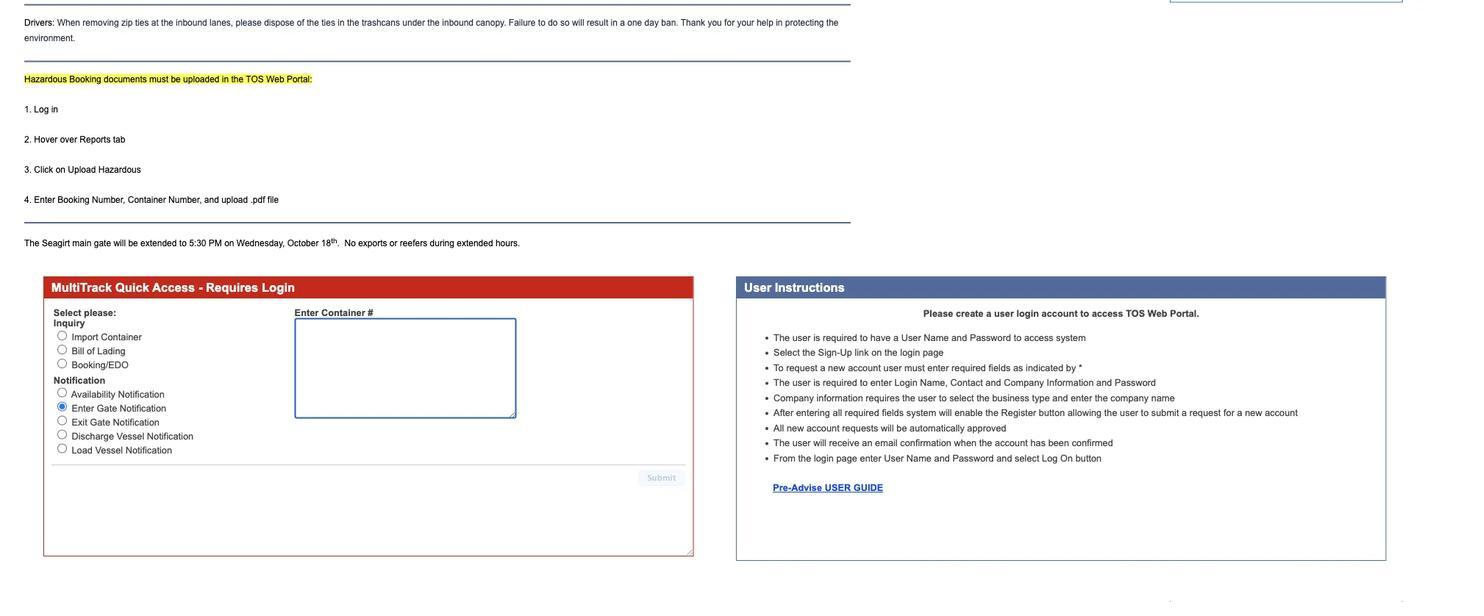 Task type: vqa. For each thing, say whether or not it's contained in the screenshot.
No
yes



Task type: locate. For each thing, give the bounding box(es) containing it.
submit button
[[639, 470, 685, 486]]

thank
[[681, 18, 706, 28]]

on
[[56, 164, 65, 174], [224, 238, 234, 248], [872, 348, 882, 358]]

button
[[1039, 408, 1066, 418], [1076, 453, 1102, 463]]

system
[[1057, 333, 1086, 343], [907, 408, 937, 418]]

to up link
[[860, 333, 868, 343]]

system down please create a user login account to access tos web portal.
[[1057, 333, 1086, 343]]

and
[[204, 195, 219, 205], [952, 333, 968, 343], [986, 378, 1002, 388], [1097, 378, 1113, 388], [1053, 393, 1069, 403], [935, 453, 950, 463], [997, 453, 1013, 463]]

gate
[[97, 403, 117, 414], [90, 417, 110, 428]]

to inside when removing zip ties at the inbound lanes, please dispose of the ties in the trashcans under the inbound canopy. failure to do so will result in a one day ban. thank you for your help in protecting the environment.
[[538, 18, 546, 28]]

0 horizontal spatial must
[[149, 74, 169, 84]]

to left submit
[[1141, 408, 1149, 418]]

0 horizontal spatial inbound
[[176, 18, 207, 28]]

tos for user instructions
[[1126, 308, 1146, 318]]

name
[[924, 333, 949, 343], [907, 453, 932, 463]]

container
[[128, 195, 166, 205], [321, 307, 365, 318], [101, 332, 142, 342]]

will up email on the bottom right of page
[[881, 423, 894, 433]]

1 vertical spatial of
[[87, 346, 95, 356]]

0 vertical spatial for
[[725, 18, 735, 28]]

1 vertical spatial vessel
[[95, 445, 123, 456]]

1 horizontal spatial login
[[901, 348, 921, 358]]

reefers
[[400, 238, 428, 248]]

0 vertical spatial company
[[1004, 378, 1045, 388]]

must right documents
[[149, 74, 169, 84]]

inbound left canopy.
[[442, 18, 474, 28]]

at
[[151, 18, 159, 28]]

on right link
[[872, 348, 882, 358]]

1 horizontal spatial ties
[[322, 18, 335, 28]]

0 vertical spatial be
[[171, 74, 181, 84]]

1 vertical spatial login
[[895, 378, 918, 388]]

will inside when removing zip ties at the inbound lanes, please dispose of the ties in the trashcans under the inbound canopy. failure to do so will result in a one day ban. thank you for your help in protecting the environment.
[[572, 18, 585, 28]]

extended
[[141, 238, 177, 248], [457, 238, 493, 248]]

bill
[[72, 346, 84, 356]]

in
[[338, 18, 345, 28], [611, 18, 618, 28], [776, 18, 783, 28], [222, 74, 229, 84], [51, 104, 58, 114]]

0 vertical spatial tos
[[246, 74, 264, 84]]

user left the instructions
[[745, 281, 772, 295]]

uploaded
[[183, 74, 220, 84]]

the right uploaded
[[231, 74, 244, 84]]

user
[[825, 483, 851, 493]]

ties left at
[[135, 18, 149, 28]]

ban.
[[662, 18, 679, 28]]

over
[[60, 134, 77, 144]]

1 horizontal spatial must
[[905, 363, 925, 373]]

vessel up load vessel notification
[[117, 431, 144, 442]]

2 horizontal spatial enter
[[295, 307, 319, 318]]

1 number, from the left
[[92, 195, 125, 205]]

0 horizontal spatial select
[[54, 307, 81, 318]]

0 horizontal spatial hazardous
[[24, 74, 67, 84]]

vessel down discharge at the left bottom of page
[[95, 445, 123, 456]]

notification for discharge vessel notification
[[147, 431, 194, 442]]

1 vertical spatial new
[[1246, 408, 1263, 418]]

1. log in
[[24, 104, 58, 114]]

access
[[1092, 308, 1124, 318], [1025, 333, 1054, 343]]

documents
[[104, 74, 147, 84]]

the right from
[[799, 453, 812, 463]]

5:30
[[189, 238, 206, 248]]

select inside select please: inquiry
[[54, 307, 81, 318]]

1 vertical spatial is
[[814, 378, 821, 388]]

hours.
[[496, 238, 520, 248]]

0 vertical spatial system
[[1057, 333, 1086, 343]]

the up to
[[774, 333, 790, 343]]

2 vertical spatial login
[[814, 453, 834, 463]]

login up name,
[[901, 348, 921, 358]]

1 vertical spatial container
[[321, 307, 365, 318]]

button down confirmed
[[1076, 453, 1102, 463]]

1 vertical spatial button
[[1076, 453, 1102, 463]]

extended left 5:30
[[141, 238, 177, 248]]

2 vertical spatial container
[[101, 332, 142, 342]]

1 horizontal spatial of
[[297, 18, 304, 28]]

reports
[[80, 134, 111, 144]]

of right bill
[[87, 346, 95, 356]]

0 vertical spatial select
[[54, 307, 81, 318]]

1 vertical spatial hazardous
[[98, 164, 141, 174]]

page
[[923, 348, 944, 358], [837, 453, 858, 463]]

in right result
[[611, 18, 618, 28]]

1 horizontal spatial number,
[[169, 195, 202, 205]]

a
[[620, 18, 625, 28], [987, 308, 992, 318], [894, 333, 899, 343], [821, 363, 826, 373], [1182, 408, 1188, 418], [1238, 408, 1243, 418]]

0 horizontal spatial on
[[56, 164, 65, 174]]

required
[[823, 333, 858, 343], [952, 363, 987, 373], [823, 378, 858, 388], [845, 408, 880, 418]]

log inside the user is required to have a user name and password to access system select the sign-up link on the login page to request a new account user must enter required fields as indicated by * the user is required to enter login name, contact and company information and password company information requires the user to select the business type and enter the company name after entering all required fields system will enable the register button allowing the user to submit a request for a new account all new account requests will be automatically approved the user will receive an email confirmation when the account has been confirmed from the login page enter user name and password and select log on button
[[1043, 453, 1058, 463]]

to inside the seagirt main gate will be extended to 5:30 pm on wednesday, october 18 th .  no exports or reefers during extended hours.
[[179, 238, 187, 248]]

0 horizontal spatial web
[[266, 74, 284, 84]]

login up as
[[1017, 308, 1040, 318]]

be up email on the bottom right of page
[[897, 423, 907, 433]]

of right dispose
[[297, 18, 304, 28]]

sign-
[[819, 348, 840, 358]]

1 vertical spatial enter
[[295, 307, 319, 318]]

0 vertical spatial is
[[814, 333, 821, 343]]

2 extended from the left
[[457, 238, 493, 248]]

1 vertical spatial web
[[1148, 308, 1168, 318]]

2 inbound from the left
[[442, 18, 474, 28]]

4. enter booking number, container number, and upload .pdf file
[[24, 195, 279, 205]]

please
[[236, 18, 262, 28]]

2 horizontal spatial login
[[1017, 308, 1040, 318]]

has
[[1031, 438, 1046, 448]]

2 is from the top
[[814, 378, 821, 388]]

select down contact on the right bottom of page
[[950, 393, 974, 403]]

submit
[[648, 473, 676, 483]]

so
[[560, 18, 570, 28]]

container down 3. click on upload hazardous
[[128, 195, 166, 205]]

to
[[774, 363, 784, 373]]

automatically
[[910, 423, 965, 433]]

the left the trashcans
[[347, 18, 359, 28]]

request right to
[[787, 363, 818, 373]]

an
[[862, 438, 873, 448]]

0 vertical spatial container
[[128, 195, 166, 205]]

notification up availability
[[54, 375, 105, 386]]

1 horizontal spatial login
[[895, 378, 918, 388]]

after
[[774, 408, 794, 418]]

1 horizontal spatial inbound
[[442, 18, 474, 28]]

have
[[871, 333, 891, 343]]

notification for load vessel notification
[[126, 445, 172, 456]]

2 horizontal spatial be
[[897, 423, 907, 433]]

for inside when removing zip ties at the inbound lanes, please dispose of the ties in the trashcans under the inbound canopy. failure to do so will result in a one day ban. thank you for your help in protecting the environment.
[[725, 18, 735, 28]]

lanes,
[[210, 18, 233, 28]]

enter container #
[[295, 307, 373, 318]]

tos
[[246, 74, 264, 84], [1126, 308, 1146, 318]]

user down the user instructions
[[793, 333, 811, 343]]

0 horizontal spatial log
[[34, 104, 49, 114]]

select
[[950, 393, 974, 403], [1015, 453, 1040, 463]]

to up the requires
[[860, 378, 868, 388]]

0 horizontal spatial login
[[262, 281, 295, 295]]

1 vertical spatial fields
[[882, 408, 904, 418]]

0 horizontal spatial system
[[907, 408, 937, 418]]

0 horizontal spatial select
[[950, 393, 974, 403]]

register
[[1002, 408, 1037, 418]]

booking down the upload in the top of the page
[[58, 195, 90, 205]]

requests
[[843, 423, 879, 433]]

password up the company
[[1115, 378, 1157, 388]]

tos left portal.
[[1126, 308, 1146, 318]]

1 vertical spatial must
[[905, 363, 925, 373]]

1 inbound from the left
[[176, 18, 207, 28]]

0 vertical spatial request
[[787, 363, 818, 373]]

th
[[331, 236, 337, 244]]

be right gate
[[128, 238, 138, 248]]

requires
[[866, 393, 900, 403]]

2 horizontal spatial on
[[872, 348, 882, 358]]

fields
[[989, 363, 1011, 373], [882, 408, 904, 418]]

1 extended from the left
[[141, 238, 177, 248]]

will right gate
[[114, 238, 126, 248]]

0 horizontal spatial request
[[787, 363, 818, 373]]

new
[[828, 363, 846, 373], [1246, 408, 1263, 418], [787, 423, 804, 433]]

1 horizontal spatial for
[[1224, 408, 1235, 418]]

number, down 3. click on upload hazardous
[[92, 195, 125, 205]]

1 horizontal spatial fields
[[989, 363, 1011, 373]]

account
[[1042, 308, 1078, 318], [848, 363, 881, 373], [1266, 408, 1298, 418], [807, 423, 840, 433], [995, 438, 1028, 448]]

vessel
[[117, 431, 144, 442], [95, 445, 123, 456]]

2 vertical spatial enter
[[72, 403, 94, 414]]

the down the company
[[1105, 408, 1118, 418]]

0 vertical spatial user
[[745, 281, 772, 295]]

and up business
[[986, 378, 1002, 388]]

web for user instructions
[[1148, 308, 1168, 318]]

web left portal.
[[1148, 308, 1168, 318]]

is
[[814, 333, 821, 343], [814, 378, 821, 388]]

availability
[[71, 389, 115, 400]]

notification inside booking/edo notification
[[54, 375, 105, 386]]

to left 5:30
[[179, 238, 187, 248]]

the up allowing
[[1095, 393, 1108, 403]]

company up after
[[774, 393, 814, 403]]

hazardous down tab
[[98, 164, 141, 174]]

ties
[[135, 18, 149, 28], [322, 18, 335, 28]]

when
[[955, 438, 977, 448]]

0 vertical spatial page
[[923, 348, 944, 358]]

fields down the requires
[[882, 408, 904, 418]]

0 vertical spatial new
[[828, 363, 846, 373]]

enter
[[928, 363, 949, 373], [871, 378, 892, 388], [1071, 393, 1093, 403], [860, 453, 882, 463]]

no
[[345, 238, 356, 248]]

failure
[[509, 18, 536, 28]]

select up inquiry
[[54, 307, 81, 318]]

the right "protecting"
[[827, 18, 839, 28]]

1 horizontal spatial new
[[828, 363, 846, 373]]

multitrack quick access - requires login
[[51, 281, 295, 295]]

company down as
[[1004, 378, 1045, 388]]

and down information
[[1053, 393, 1069, 403]]

log right 1. on the left top of the page
[[34, 104, 49, 114]]

login down the seagirt main gate will be extended to 5:30 pm on wednesday, october 18 th .  no exports or reefers during extended hours.
[[262, 281, 295, 295]]

extended right the during
[[457, 238, 493, 248]]

2. hover over reports tab
[[24, 134, 125, 144]]

1 horizontal spatial request
[[1190, 408, 1222, 418]]

entering
[[797, 408, 831, 418]]

password down create
[[970, 333, 1012, 343]]

result
[[587, 18, 609, 28]]

0 vertical spatial select
[[950, 393, 974, 403]]

inquiry
[[54, 318, 85, 328]]

1 horizontal spatial web
[[1148, 308, 1168, 318]]

2 vertical spatial on
[[872, 348, 882, 358]]

1 vertical spatial tos
[[1126, 308, 1146, 318]]

login up the requires
[[895, 378, 918, 388]]

notification down discharge vessel notification
[[126, 445, 172, 456]]

1 horizontal spatial hazardous
[[98, 164, 141, 174]]

1 horizontal spatial log
[[1043, 453, 1058, 463]]

1 vertical spatial gate
[[90, 417, 110, 428]]

web left portal:
[[266, 74, 284, 84]]

request right submit
[[1190, 408, 1222, 418]]

2 vertical spatial be
[[897, 423, 907, 433]]

enter up name,
[[928, 363, 949, 373]]

container left #
[[321, 307, 365, 318]]

None radio
[[57, 345, 67, 354], [57, 388, 67, 398], [57, 402, 67, 412], [57, 416, 67, 426], [57, 430, 67, 440], [57, 345, 67, 354], [57, 388, 67, 398], [57, 402, 67, 412], [57, 416, 67, 426], [57, 430, 67, 440]]

enter left #
[[295, 307, 319, 318]]

booking left documents
[[69, 74, 101, 84]]

0 horizontal spatial access
[[1025, 333, 1054, 343]]

user right have
[[902, 333, 922, 343]]

None text field
[[295, 318, 517, 419]]

gate up exit gate notification
[[97, 403, 117, 414]]

been
[[1049, 438, 1070, 448]]

1 horizontal spatial extended
[[457, 238, 493, 248]]

tos left portal:
[[246, 74, 264, 84]]

0 vertical spatial enter
[[34, 195, 55, 205]]

business
[[993, 393, 1030, 403]]

to left 'do'
[[538, 18, 546, 28]]

gate up discharge at the left bottom of page
[[90, 417, 110, 428]]

load
[[72, 445, 93, 456]]

on right click
[[56, 164, 65, 174]]

0 vertical spatial fields
[[989, 363, 1011, 373]]

will left receive
[[814, 438, 827, 448]]

your
[[737, 18, 755, 28]]

and down create
[[952, 333, 968, 343]]

the right the requires
[[903, 393, 916, 403]]

hazardous
[[24, 74, 67, 84], [98, 164, 141, 174]]

0 horizontal spatial number,
[[92, 195, 125, 205]]

allowing
[[1068, 408, 1102, 418]]

1 vertical spatial be
[[128, 238, 138, 248]]

1 is from the top
[[814, 333, 821, 343]]

under
[[403, 18, 425, 28]]

0 horizontal spatial for
[[725, 18, 735, 28]]

0 horizontal spatial page
[[837, 453, 858, 463]]

and up the company
[[1097, 378, 1113, 388]]

fields left as
[[989, 363, 1011, 373]]

None radio
[[57, 331, 67, 340], [57, 359, 67, 368], [57, 444, 67, 454], [57, 331, 67, 340], [57, 359, 67, 368], [57, 444, 67, 454]]

vessel for discharge
[[117, 431, 144, 442]]

0 horizontal spatial enter
[[34, 195, 55, 205]]

container for enter container #
[[321, 307, 365, 318]]

2 vertical spatial new
[[787, 423, 804, 433]]

container up lading
[[101, 332, 142, 342]]

login down receive
[[814, 453, 834, 463]]

create
[[956, 308, 984, 318]]

login
[[262, 281, 295, 295], [895, 378, 918, 388]]

0 vertical spatial must
[[149, 74, 169, 84]]

0 vertical spatial vessel
[[117, 431, 144, 442]]

inbound left lanes,
[[176, 18, 207, 28]]

1 horizontal spatial enter
[[72, 403, 94, 414]]

environment.
[[24, 33, 75, 43]]

0 vertical spatial log
[[34, 104, 49, 114]]

contact
[[951, 378, 983, 388]]

in left the trashcans
[[338, 18, 345, 28]]

1 horizontal spatial select
[[774, 348, 800, 358]]

1 horizontal spatial tos
[[1126, 308, 1146, 318]]

3.
[[24, 164, 32, 174]]

must
[[149, 74, 169, 84], [905, 363, 925, 373]]

1 horizontal spatial on
[[224, 238, 234, 248]]

booking
[[69, 74, 101, 84], [58, 195, 90, 205]]

one
[[628, 18, 642, 28]]

notification up enter gate notification
[[118, 389, 165, 400]]

access inside the user is required to have a user name and password to access system select the sign-up link on the login page to request a new account user must enter required fields as indicated by * the user is required to enter login name, contact and company information and password company information requires the user to select the business type and enter the company name after entering all required fields system will enable the register button allowing the user to submit a request for a new account all new account requests will be automatically approved the user will receive an email confirmation when the account has been confirmed from the login page enter user name and password and select log on button
[[1025, 333, 1054, 343]]

user up the requires
[[884, 363, 902, 373]]

number,
[[92, 195, 125, 205], [169, 195, 202, 205]]

to down name,
[[939, 393, 947, 403]]

name down please
[[924, 333, 949, 343]]

1 vertical spatial for
[[1224, 408, 1235, 418]]

0 vertical spatial login
[[262, 281, 295, 295]]

required up up at the bottom right of page
[[823, 333, 858, 343]]

1 vertical spatial request
[[1190, 408, 1222, 418]]

notification down availability notification at the bottom of the page
[[120, 403, 166, 414]]

system up "automatically"
[[907, 408, 937, 418]]

1 vertical spatial system
[[907, 408, 937, 418]]

select inside the user is required to have a user name and password to access system select the sign-up link on the login page to request a new account user must enter required fields as indicated by * the user is required to enter login name, contact and company information and password company information requires the user to select the business type and enter the company name after entering all required fields system will enable the register button allowing the user to submit a request for a new account all new account requests will be automatically approved the user will receive an email confirmation when the account has been confirmed from the login page enter user name and password and select log on button
[[774, 348, 800, 358]]



Task type: describe. For each thing, give the bounding box(es) containing it.
the inside the seagirt main gate will be extended to 5:30 pm on wednesday, october 18 th .  no exports or reefers during extended hours.
[[24, 238, 39, 248]]

portal:
[[287, 74, 312, 84]]

enter up allowing
[[1071, 393, 1093, 403]]

will up "automatically"
[[939, 408, 952, 418]]

the right at
[[161, 18, 173, 28]]

please create a user login account to access tos web portal.
[[924, 308, 1200, 318]]

pre-advise user guide
[[773, 483, 884, 493]]

dispose
[[264, 18, 295, 28]]

1 vertical spatial password
[[1115, 378, 1157, 388]]

.pdf
[[251, 195, 265, 205]]

0 horizontal spatial button
[[1039, 408, 1066, 418]]

the up approved
[[986, 408, 999, 418]]

in right 1. on the left top of the page
[[51, 104, 58, 114]]

enter up the requires
[[871, 378, 892, 388]]

guide
[[854, 483, 884, 493]]

1 vertical spatial user
[[902, 333, 922, 343]]

type
[[1033, 393, 1050, 403]]

and down approved
[[997, 453, 1013, 463]]

2.
[[24, 134, 32, 144]]

canopy.
[[476, 18, 507, 28]]

gate for exit
[[90, 417, 110, 428]]

enter gate notification
[[72, 403, 166, 414]]

2 number, from the left
[[169, 195, 202, 205]]

the down have
[[885, 348, 898, 358]]

pm
[[209, 238, 222, 248]]

0 horizontal spatial fields
[[882, 408, 904, 418]]

and down confirmation
[[935, 453, 950, 463]]

notification for exit gate notification
[[113, 417, 160, 428]]

upload
[[222, 195, 248, 205]]

container for import container
[[101, 332, 142, 342]]

information
[[817, 393, 864, 403]]

the left the sign-
[[803, 348, 816, 358]]

user down the company
[[1121, 408, 1139, 418]]

on inside the seagirt main gate will be extended to 5:30 pm on wednesday, october 18 th .  no exports or reefers during extended hours.
[[224, 238, 234, 248]]

1.
[[24, 104, 32, 114]]

0 horizontal spatial of
[[87, 346, 95, 356]]

all
[[774, 423, 784, 433]]

1 horizontal spatial company
[[1004, 378, 1045, 388]]

4.
[[24, 195, 32, 205]]

0 vertical spatial hazardous
[[24, 74, 67, 84]]

pre-advise user guide link
[[773, 483, 884, 493]]

1 vertical spatial select
[[1015, 453, 1040, 463]]

seagirt
[[42, 238, 70, 248]]

in right help
[[776, 18, 783, 28]]

the up from
[[774, 438, 790, 448]]

1 horizontal spatial access
[[1092, 308, 1124, 318]]

discharge vessel notification
[[72, 431, 194, 442]]

upload
[[68, 164, 96, 174]]

2 ties from the left
[[322, 18, 335, 28]]

and left "upload"
[[204, 195, 219, 205]]

0 horizontal spatial company
[[774, 393, 814, 403]]

link
[[855, 348, 869, 358]]

required up requests
[[845, 408, 880, 418]]

gate
[[94, 238, 111, 248]]

removing
[[83, 18, 119, 28]]

user up from
[[793, 438, 811, 448]]

gripsmall diagonal se image
[[684, 546, 693, 555]]

indicated
[[1026, 363, 1064, 373]]

by
[[1067, 363, 1077, 373]]

will inside the seagirt main gate will be extended to 5:30 pm on wednesday, october 18 th .  no exports or reefers during extended hours.
[[114, 238, 126, 248]]

tos for drivers:
[[246, 74, 264, 84]]

please
[[924, 308, 954, 318]]

#
[[368, 307, 373, 318]]

user down name,
[[918, 393, 937, 403]]

for inside the user is required to have a user name and password to access system select the sign-up link on the login page to request a new account user must enter required fields as indicated by * the user is required to enter login name, contact and company information and password company information requires the user to select the business type and enter the company name after entering all required fields system will enable the register button allowing the user to submit a request for a new account all new account requests will be automatically approved the user will receive an email confirmation when the account has been confirmed from the login page enter user name and password and select log on button
[[1224, 408, 1235, 418]]

booking/edo
[[72, 360, 129, 370]]

enter for enter container #
[[295, 307, 319, 318]]

approved
[[968, 423, 1007, 433]]

please:
[[84, 307, 116, 318]]

web for drivers:
[[266, 74, 284, 84]]

from
[[774, 453, 796, 463]]

to up *
[[1081, 308, 1090, 318]]

notification for enter gate notification
[[120, 403, 166, 414]]

must inside the user is required to have a user name and password to access system select the sign-up link on the login page to request a new account user must enter required fields as indicated by * the user is required to enter login name, contact and company information and password company information requires the user to select the business type and enter the company name after entering all required fields system will enable the register button allowing the user to submit a request for a new account all new account requests will be automatically approved the user will receive an email confirmation when the account has been confirmed from the login page enter user name and password and select log on button
[[905, 363, 925, 373]]

1 vertical spatial name
[[907, 453, 932, 463]]

when
[[57, 18, 80, 28]]

in right uploaded
[[222, 74, 229, 84]]

login inside the user is required to have a user name and password to access system select the sign-up link on the login page to request a new account user must enter required fields as indicated by * the user is required to enter login name, contact and company information and password company information requires the user to select the business type and enter the company name after entering all required fields system will enable the register button allowing the user to submit a request for a new account all new account requests will be automatically approved the user will receive an email confirmation when the account has been confirmed from the login page enter user name and password and select log on button
[[895, 378, 918, 388]]

the up enable
[[977, 393, 990, 403]]

0 horizontal spatial new
[[787, 423, 804, 433]]

user up entering
[[793, 378, 811, 388]]

hover
[[34, 134, 58, 144]]

exit gate notification
[[72, 417, 160, 428]]

the right dispose
[[307, 18, 319, 28]]

1 vertical spatial booking
[[58, 195, 90, 205]]

access
[[152, 281, 195, 295]]

exit
[[72, 417, 87, 428]]

booking/edo notification
[[54, 360, 129, 386]]

1 ties from the left
[[135, 18, 149, 28]]

on inside the user is required to have a user name and password to access system select the sign-up link on the login page to request a new account user must enter required fields as indicated by * the user is required to enter login name, contact and company information and password company information requires the user to select the business type and enter the company name after entering all required fields system will enable the register button allowing the user to submit a request for a new account all new account requests will be automatically approved the user will receive an email confirmation when the account has been confirmed from the login page enter user name and password and select log on button
[[872, 348, 882, 358]]

1 horizontal spatial page
[[923, 348, 944, 358]]

2 vertical spatial user
[[884, 453, 904, 463]]

submit
[[1152, 408, 1180, 418]]

a inside when removing zip ties at the inbound lanes, please dispose of the ties in the trashcans under the inbound canopy. failure to do so will result in a one day ban. thank you for your help in protecting the environment.
[[620, 18, 625, 28]]

file
[[268, 195, 279, 205]]

requires
[[206, 281, 258, 295]]

click
[[34, 164, 53, 174]]

required up contact on the right bottom of page
[[952, 363, 987, 373]]

*
[[1079, 363, 1083, 373]]

enter for enter gate notification
[[72, 403, 94, 414]]

the right under
[[428, 18, 440, 28]]

you
[[708, 18, 722, 28]]

2 vertical spatial password
[[953, 453, 994, 463]]

lading
[[97, 346, 126, 356]]

the down approved
[[980, 438, 993, 448]]

gate for enter
[[97, 403, 117, 414]]

user right create
[[995, 308, 1014, 318]]

be inside the user is required to have a user name and password to access system select the sign-up link on the login page to request a new account user must enter required fields as indicated by * the user is required to enter login name, contact and company information and password company information requires the user to select the business type and enter the company name after entering all required fields system will enable the register button allowing the user to submit a request for a new account all new account requests will be automatically approved the user will receive an email confirmation when the account has been confirmed from the login page enter user name and password and select log on button
[[897, 423, 907, 433]]

multitrack
[[51, 281, 112, 295]]

0 vertical spatial password
[[970, 333, 1012, 343]]

availability notification
[[71, 389, 165, 400]]

bill of lading
[[72, 346, 126, 356]]

exports
[[358, 238, 387, 248]]

enable
[[955, 408, 983, 418]]

company
[[1111, 393, 1149, 403]]

the down to
[[774, 378, 790, 388]]

required up information
[[823, 378, 858, 388]]

on
[[1061, 453, 1073, 463]]

select please: inquiry
[[54, 307, 116, 328]]

name,
[[921, 378, 948, 388]]

of inside when removing zip ties at the inbound lanes, please dispose of the ties in the trashcans under the inbound canopy. failure to do so will result in a one day ban. thank you for your help in protecting the environment.
[[297, 18, 304, 28]]

1 vertical spatial login
[[901, 348, 921, 358]]

0 vertical spatial on
[[56, 164, 65, 174]]

import container
[[72, 332, 142, 342]]

hazardous booking documents must be uploaded in the tos web portal:
[[24, 74, 312, 84]]

protecting
[[786, 18, 824, 28]]

to up as
[[1014, 333, 1022, 343]]

day
[[645, 18, 659, 28]]

email
[[876, 438, 898, 448]]

receive
[[829, 438, 860, 448]]

18
[[321, 238, 331, 248]]

do
[[548, 18, 558, 28]]

load vessel notification
[[72, 445, 172, 456]]

when removing zip ties at the inbound lanes, please dispose of the ties in the trashcans under the inbound canopy. failure to do so will result in a one day ban. thank you for your help in protecting the environment.
[[24, 18, 839, 43]]

1 horizontal spatial button
[[1076, 453, 1102, 463]]

pre-
[[773, 483, 792, 493]]

0 vertical spatial name
[[924, 333, 949, 343]]

the seagirt main gate will be extended to 5:30 pm on wednesday, october 18 th .  no exports or reefers during extended hours.
[[24, 236, 525, 248]]

advise
[[792, 483, 823, 493]]

wednesday,
[[237, 238, 285, 248]]

0 horizontal spatial login
[[814, 453, 834, 463]]

enter down an
[[860, 453, 882, 463]]

vessel for load
[[95, 445, 123, 456]]

be inside the seagirt main gate will be extended to 5:30 pm on wednesday, october 18 th .  no exports or reefers during extended hours.
[[128, 238, 138, 248]]

instructions
[[775, 281, 845, 295]]

as
[[1014, 363, 1024, 373]]

0 vertical spatial booking
[[69, 74, 101, 84]]

help
[[757, 18, 774, 28]]

main
[[72, 238, 92, 248]]

user instructions
[[745, 281, 845, 295]]

1 vertical spatial page
[[837, 453, 858, 463]]



